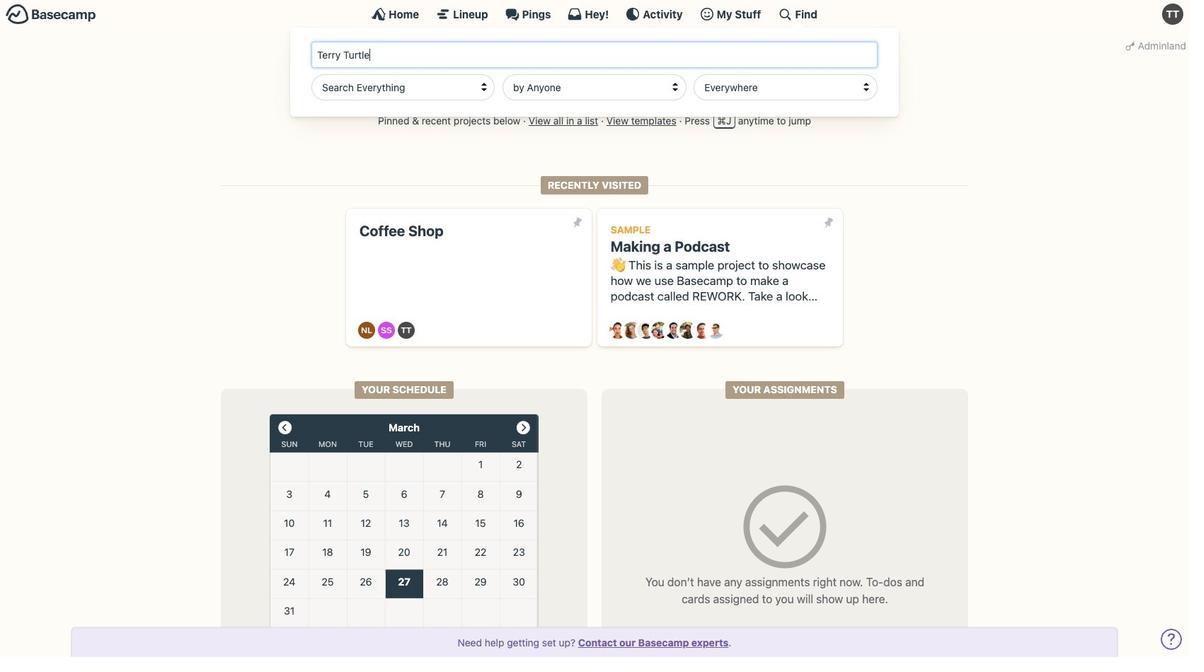 Task type: locate. For each thing, give the bounding box(es) containing it.
switch accounts image
[[6, 4, 96, 25]]

terry turtle image
[[1163, 4, 1184, 25], [398, 322, 415, 339]]

cheryl walters image
[[624, 322, 641, 339]]

1 horizontal spatial terry turtle image
[[1163, 4, 1184, 25]]

terry turtle image inside main element
[[1163, 4, 1184, 25]]

jared davis image
[[638, 322, 655, 339]]

annie bryan image
[[610, 322, 627, 339]]

Search for… search field
[[312, 42, 878, 68]]

1 vertical spatial terry turtle image
[[398, 322, 415, 339]]

keyboard shortcut: ⌘ + / image
[[778, 7, 792, 21]]

steve marsh image
[[693, 322, 710, 339]]

victor cooper image
[[707, 322, 724, 339]]

0 horizontal spatial terry turtle image
[[398, 322, 415, 339]]

0 vertical spatial terry turtle image
[[1163, 4, 1184, 25]]

main element
[[0, 0, 1189, 116]]



Task type: vqa. For each thing, say whether or not it's contained in the screenshot.
⌘ J anytime to jump
no



Task type: describe. For each thing, give the bounding box(es) containing it.
jennifer young image
[[652, 322, 669, 339]]

josh fiske image
[[666, 322, 682, 339]]

sarah silvers image
[[378, 322, 395, 339]]

nicole katz image
[[679, 322, 696, 339]]

natalie lubich image
[[358, 322, 375, 339]]



